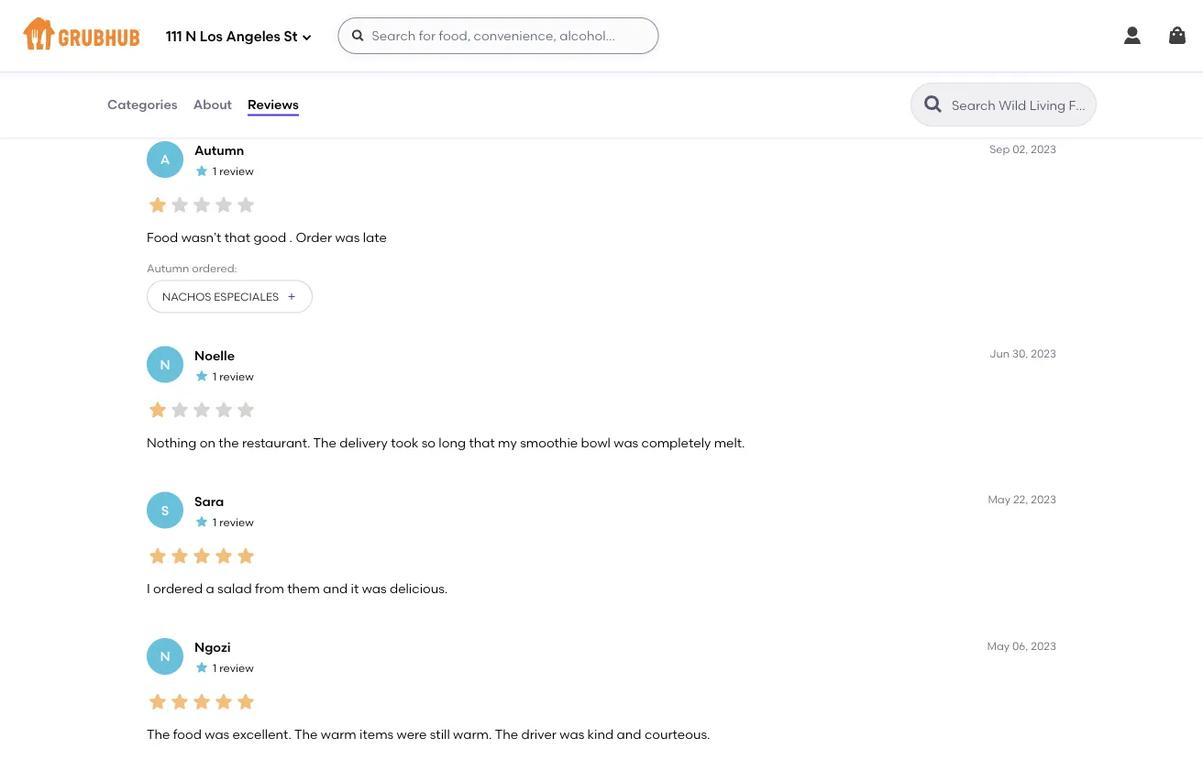 Task type: describe. For each thing, give the bounding box(es) containing it.
plus icon image for van gough pasta
[[400, 87, 411, 98]]

1 for ngozi
[[213, 662, 217, 676]]

n inside main navigation navigation
[[186, 29, 196, 45]]

0 horizontal spatial and
[[272, 25, 297, 41]]

garlic bread
[[162, 85, 229, 99]]

pasta
[[358, 85, 392, 99]]

1 horizontal spatial svg image
[[1122, 25, 1144, 47]]

nachos especiales
[[162, 290, 279, 304]]

delicious.
[[390, 581, 448, 597]]

the food was excellent. the warm items were still warm. the driver was kind and courteous.
[[147, 727, 710, 743]]

review for autumn
[[219, 165, 254, 179]]

my
[[498, 435, 517, 451]]

22,
[[1014, 494, 1029, 507]]

it
[[351, 581, 359, 597]]

1 review for sara
[[213, 516, 254, 530]]

bowl
[[581, 435, 611, 451]]

ordered: for wasn't
[[192, 262, 237, 275]]

jun 30, 2023
[[990, 348, 1057, 361]]

search icon image
[[923, 94, 945, 116]]

autumn ordered:
[[147, 262, 237, 275]]

02,
[[1013, 143, 1029, 156]]

salad
[[218, 581, 252, 597]]

melt.
[[714, 435, 745, 451]]

categories
[[107, 97, 178, 112]]

1 horizontal spatial that
[[469, 435, 495, 451]]

plus icon image for nachos especiales
[[286, 292, 297, 303]]

noelle
[[194, 348, 235, 364]]

review for noelle
[[219, 370, 254, 384]]

2023 for food wasn't that good . order was late
[[1031, 143, 1057, 156]]

the left driver
[[495, 727, 518, 743]]

2023 for i ordered a salad from them and it was delicious.
[[1031, 494, 1057, 507]]

was left kind
[[560, 727, 585, 743]]

nachos
[[162, 290, 211, 304]]

kaeden
[[147, 57, 188, 70]]

restaurant.
[[242, 435, 310, 451]]

garlic
[[162, 85, 195, 99]]

reviews button
[[247, 72, 300, 138]]

kaeden  ordered:
[[147, 57, 236, 70]]

2 horizontal spatial svg image
[[1167, 25, 1189, 47]]

0 horizontal spatial svg image
[[301, 32, 312, 43]]

1 for sara
[[213, 516, 217, 530]]

2 vertical spatial and
[[617, 727, 642, 743]]

angeles
[[226, 29, 281, 45]]

autumn for autumn ordered:
[[147, 262, 189, 275]]

may for the food was excellent. the warm items were still warm. the driver was kind and courteous.
[[987, 640, 1010, 653]]

about button
[[192, 72, 233, 138]]

about
[[193, 97, 232, 112]]

1 vertical spatial and
[[323, 581, 348, 597]]

warm
[[321, 727, 357, 743]]

driver
[[521, 727, 557, 743]]

n for ngozi
[[160, 649, 170, 665]]

included
[[407, 25, 461, 41]]

late
[[363, 230, 387, 246]]

.
[[289, 230, 293, 246]]

may 22, 2023
[[988, 494, 1057, 507]]

Search Wild Living Foods search field
[[950, 96, 1091, 114]]

a
[[206, 581, 214, 597]]

delivery
[[340, 435, 388, 451]]

svg image
[[351, 28, 366, 43]]

food
[[173, 727, 202, 743]]

review for sara
[[219, 516, 254, 530]]

main navigation navigation
[[0, 0, 1204, 72]]

jun
[[990, 348, 1010, 361]]

utensils
[[300, 25, 347, 41]]



Task type: vqa. For each thing, say whether or not it's contained in the screenshot.
took
yes



Task type: locate. For each thing, give the bounding box(es) containing it.
food left wasn't
[[147, 230, 178, 246]]

especiales
[[214, 290, 279, 304]]

the
[[219, 435, 239, 451]]

review down sara
[[219, 516, 254, 530]]

van gough pasta button
[[271, 76, 426, 109]]

nachos especiales button
[[147, 281, 313, 314]]

1 vertical spatial n
[[160, 357, 170, 373]]

food was crumbled and utensils were not included
[[147, 25, 461, 41]]

wasn't
[[181, 230, 221, 246]]

was left "late"
[[335, 230, 360, 246]]

the
[[313, 435, 337, 451], [147, 727, 170, 743], [294, 727, 318, 743], [495, 727, 518, 743]]

0 vertical spatial n
[[186, 29, 196, 45]]

2 vertical spatial n
[[160, 649, 170, 665]]

plus icon image right "pasta"
[[400, 87, 411, 98]]

los
[[200, 29, 223, 45]]

3 1 review from the top
[[213, 516, 254, 530]]

and
[[272, 25, 297, 41], [323, 581, 348, 597], [617, 727, 642, 743]]

1 review down sara
[[213, 516, 254, 530]]

4 1 review from the top
[[213, 662, 254, 676]]

4 2023 from the top
[[1031, 640, 1057, 653]]

n left noelle
[[160, 357, 170, 373]]

review
[[219, 165, 254, 179], [219, 370, 254, 384], [219, 516, 254, 530], [219, 662, 254, 676]]

n
[[186, 29, 196, 45], [160, 357, 170, 373], [160, 649, 170, 665]]

review for ngozi
[[219, 662, 254, 676]]

0 horizontal spatial were
[[350, 25, 380, 41]]

was right food
[[205, 727, 230, 743]]

1 horizontal spatial autumn
[[194, 143, 244, 159]]

1 horizontal spatial and
[[323, 581, 348, 597]]

ordered
[[153, 581, 203, 597]]

ordered:
[[191, 57, 236, 70], [192, 262, 237, 275]]

courteous.
[[645, 727, 710, 743]]

1 review right a
[[213, 165, 254, 179]]

0 vertical spatial ordered:
[[191, 57, 236, 70]]

items
[[360, 727, 394, 743]]

1 vertical spatial autumn
[[147, 262, 189, 275]]

0 horizontal spatial plus icon image
[[286, 292, 297, 303]]

1 review down noelle
[[213, 370, 254, 384]]

2 2023 from the top
[[1031, 348, 1057, 361]]

autumn down about button
[[194, 143, 244, 159]]

0 horizontal spatial that
[[225, 230, 251, 246]]

the left warm in the left bottom of the page
[[294, 727, 318, 743]]

0 vertical spatial may
[[988, 494, 1011, 507]]

1 down noelle
[[213, 370, 217, 384]]

1 down sara
[[213, 516, 217, 530]]

2023 right 22, on the right bottom of the page
[[1031, 494, 1057, 507]]

that left good
[[225, 230, 251, 246]]

warm.
[[453, 727, 492, 743]]

2023
[[1031, 143, 1057, 156], [1031, 348, 1057, 361], [1031, 494, 1057, 507], [1031, 640, 1057, 653]]

may for i ordered a salad from them and it was delicious.
[[988, 494, 1011, 507]]

from
[[255, 581, 284, 597]]

0 horizontal spatial autumn
[[147, 262, 189, 275]]

1 1 from the top
[[213, 165, 217, 179]]

food
[[147, 25, 178, 41], [147, 230, 178, 246]]

s
[[161, 503, 169, 519]]

1 review from the top
[[219, 165, 254, 179]]

ngozi
[[194, 640, 231, 656]]

were left still
[[397, 727, 427, 743]]

long
[[439, 435, 466, 451]]

111
[[166, 29, 182, 45]]

review down 'ngozi'
[[219, 662, 254, 676]]

0 vertical spatial autumn
[[194, 143, 244, 159]]

3 review from the top
[[219, 516, 254, 530]]

van
[[286, 85, 309, 99]]

2023 right 30,
[[1031, 348, 1057, 361]]

1 right a
[[213, 165, 217, 179]]

1 for noelle
[[213, 370, 217, 384]]

were left the not
[[350, 25, 380, 41]]

the left the 'delivery'
[[313, 435, 337, 451]]

reviews
[[248, 97, 299, 112]]

2 review from the top
[[219, 370, 254, 384]]

may left 22, on the right bottom of the page
[[988, 494, 1011, 507]]

i
[[147, 581, 150, 597]]

food wasn't that good . order was late
[[147, 230, 387, 246]]

ordered: for was
[[191, 57, 236, 70]]

took
[[391, 435, 419, 451]]

food up kaeden
[[147, 25, 178, 41]]

2 food from the top
[[147, 230, 178, 246]]

ordered: down los
[[191, 57, 236, 70]]

plus icon image
[[400, 87, 411, 98], [286, 292, 297, 303]]

1 review for autumn
[[213, 165, 254, 179]]

them
[[287, 581, 320, 597]]

was
[[181, 25, 206, 41], [335, 230, 360, 246], [614, 435, 639, 451], [362, 581, 387, 597], [205, 727, 230, 743], [560, 727, 585, 743]]

1 down 'ngozi'
[[213, 662, 217, 676]]

was right bowl
[[614, 435, 639, 451]]

may left 06,
[[987, 640, 1010, 653]]

2 1 review from the top
[[213, 370, 254, 384]]

autumn for autumn
[[194, 143, 244, 159]]

2023 for the food was excellent. the warm items were still warm. the driver was kind and courteous.
[[1031, 640, 1057, 653]]

and right kind
[[617, 727, 642, 743]]

plus icon image inside nachos especiales "button"
[[286, 292, 297, 303]]

nothing on the restaurant. the delivery took so long that my smoothie bowl was completely melt.
[[147, 435, 745, 451]]

food for food was crumbled and utensils were not included
[[147, 25, 178, 41]]

1 review down 'ngozi'
[[213, 662, 254, 676]]

1 vertical spatial ordered:
[[192, 262, 237, 275]]

still
[[430, 727, 450, 743]]

1 2023 from the top
[[1031, 143, 1057, 156]]

ordered: up 'nachos especiales' at the top left
[[192, 262, 237, 275]]

that left my
[[469, 435, 495, 451]]

1 vertical spatial may
[[987, 640, 1010, 653]]

may 06, 2023
[[987, 640, 1057, 653]]

0 vertical spatial plus icon image
[[400, 87, 411, 98]]

0 vertical spatial were
[[350, 25, 380, 41]]

smoothie
[[520, 435, 578, 451]]

1 review for noelle
[[213, 370, 254, 384]]

on
[[200, 435, 216, 451]]

1 1 review from the top
[[213, 165, 254, 179]]

order
[[296, 230, 332, 246]]

that
[[225, 230, 251, 246], [469, 435, 495, 451]]

3 2023 from the top
[[1031, 494, 1057, 507]]

sep 02, 2023
[[990, 143, 1057, 156]]

n for noelle
[[160, 357, 170, 373]]

1 for autumn
[[213, 165, 217, 179]]

autumn
[[194, 143, 244, 159], [147, 262, 189, 275]]

food for food wasn't that good . order was late
[[147, 230, 178, 246]]

categories button
[[106, 72, 179, 138]]

2023 right 02,
[[1031, 143, 1057, 156]]

bread
[[197, 85, 229, 99]]

kind
[[588, 727, 614, 743]]

Search for food, convenience, alcohol... search field
[[338, 17, 659, 54]]

3 1 from the top
[[213, 516, 217, 530]]

nothing
[[147, 435, 197, 451]]

completely
[[642, 435, 711, 451]]

and left it
[[323, 581, 348, 597]]

2023 right 06,
[[1031, 640, 1057, 653]]

4 review from the top
[[219, 662, 254, 676]]

i ordered a salad from them and it was delicious.
[[147, 581, 448, 597]]

svg image
[[1122, 25, 1144, 47], [1167, 25, 1189, 47], [301, 32, 312, 43]]

were
[[350, 25, 380, 41], [397, 727, 427, 743]]

st
[[284, 29, 298, 45]]

1
[[213, 165, 217, 179], [213, 370, 217, 384], [213, 516, 217, 530], [213, 662, 217, 676]]

excellent.
[[233, 727, 292, 743]]

2 1 from the top
[[213, 370, 217, 384]]

2023 for nothing on the restaurant. the delivery took so long that my smoothie bowl was completely melt.
[[1031, 348, 1057, 361]]

1 food from the top
[[147, 25, 178, 41]]

1 review
[[213, 165, 254, 179], [213, 370, 254, 384], [213, 516, 254, 530], [213, 662, 254, 676]]

a
[[160, 152, 170, 168]]

van gough pasta
[[286, 85, 392, 99]]

autumn up nachos
[[147, 262, 189, 275]]

star icon image
[[194, 164, 209, 179], [147, 195, 169, 217], [169, 195, 191, 217], [191, 195, 213, 217], [213, 195, 235, 217], [235, 195, 257, 217], [194, 369, 209, 384], [147, 400, 169, 422], [169, 400, 191, 422], [191, 400, 213, 422], [213, 400, 235, 422], [235, 400, 257, 422], [194, 515, 209, 530], [147, 546, 169, 568], [169, 546, 191, 568], [191, 546, 213, 568], [213, 546, 235, 568], [235, 546, 257, 568], [194, 661, 209, 676], [147, 692, 169, 714], [169, 692, 191, 714], [191, 692, 213, 714], [213, 692, 235, 714], [235, 692, 257, 714]]

111 n los angeles st
[[166, 29, 298, 45]]

1 horizontal spatial plus icon image
[[400, 87, 411, 98]]

plus icon image right especiales
[[286, 292, 297, 303]]

0 vertical spatial food
[[147, 25, 178, 41]]

plus icon image inside van gough pasta button
[[400, 87, 411, 98]]

0 vertical spatial and
[[272, 25, 297, 41]]

gough
[[312, 85, 356, 99]]

sep
[[990, 143, 1010, 156]]

06,
[[1013, 640, 1029, 653]]

n right 111
[[186, 29, 196, 45]]

good
[[254, 230, 286, 246]]

1 horizontal spatial were
[[397, 727, 427, 743]]

review down about button
[[219, 165, 254, 179]]

30,
[[1013, 348, 1029, 361]]

1 vertical spatial were
[[397, 727, 427, 743]]

2 horizontal spatial and
[[617, 727, 642, 743]]

was up kaeden  ordered:
[[181, 25, 206, 41]]

n left 'ngozi'
[[160, 649, 170, 665]]

1 vertical spatial that
[[469, 435, 495, 451]]

not
[[383, 25, 404, 41]]

was right it
[[362, 581, 387, 597]]

review down noelle
[[219, 370, 254, 384]]

and left utensils
[[272, 25, 297, 41]]

1 review for ngozi
[[213, 662, 254, 676]]

may
[[988, 494, 1011, 507], [987, 640, 1010, 653]]

1 vertical spatial food
[[147, 230, 178, 246]]

garlic bread button
[[147, 76, 263, 109]]

0 vertical spatial that
[[225, 230, 251, 246]]

1 vertical spatial plus icon image
[[286, 292, 297, 303]]

so
[[422, 435, 436, 451]]

the left food
[[147, 727, 170, 743]]

sara
[[194, 494, 224, 510]]

4 1 from the top
[[213, 662, 217, 676]]

crumbled
[[209, 25, 269, 41]]



